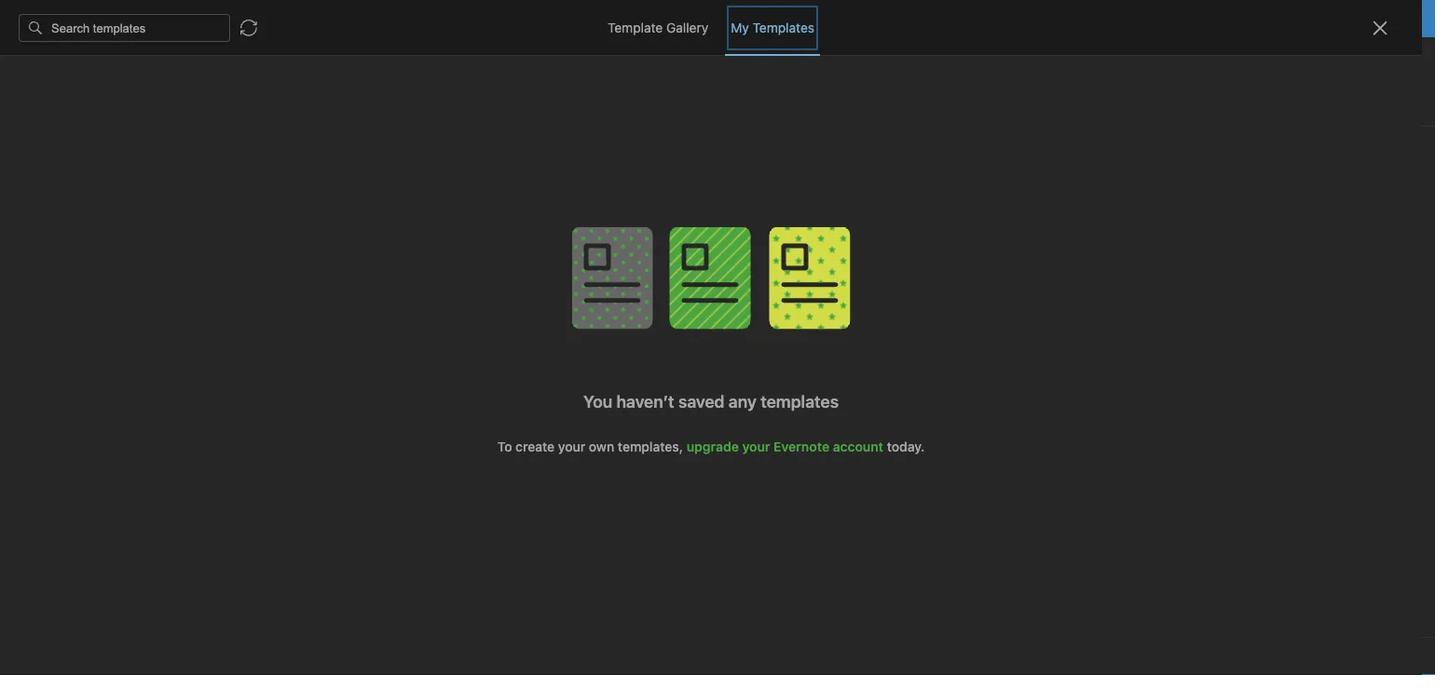Task type: vqa. For each thing, say whether or not it's contained in the screenshot.
Created Date…
no



Task type: locate. For each thing, give the bounding box(es) containing it.
share
[[1338, 52, 1375, 67]]

evernote
[[546, 11, 601, 26]]

expand note image
[[592, 48, 614, 71]]

first notebook
[[659, 52, 742, 66]]

all
[[796, 11, 810, 26]]

anytime.
[[942, 11, 993, 26]]

for
[[661, 11, 679, 26]]

cancel
[[897, 11, 938, 26]]

only
[[1258, 52, 1284, 66]]

across
[[753, 11, 793, 26]]

None search field
[[24, 54, 199, 88]]

your
[[813, 11, 840, 26]]



Task type: describe. For each thing, give the bounding box(es) containing it.
note window element
[[0, 0, 1435, 676]]

free:
[[682, 11, 713, 26]]

sync
[[720, 11, 750, 26]]

you
[[1287, 52, 1308, 66]]

only you
[[1258, 52, 1308, 66]]

notebook
[[687, 52, 742, 66]]

Note Editor text field
[[0, 0, 1435, 676]]

try evernote personal for free: sync across all your devices. cancel anytime.
[[523, 11, 993, 26]]

try
[[523, 11, 543, 26]]

devices.
[[843, 11, 893, 26]]

personal
[[604, 11, 658, 26]]

first
[[659, 52, 684, 66]]

Search text field
[[24, 54, 199, 88]]

settings image
[[190, 15, 213, 37]]

first notebook button
[[636, 47, 749, 73]]

share button
[[1323, 45, 1391, 75]]



